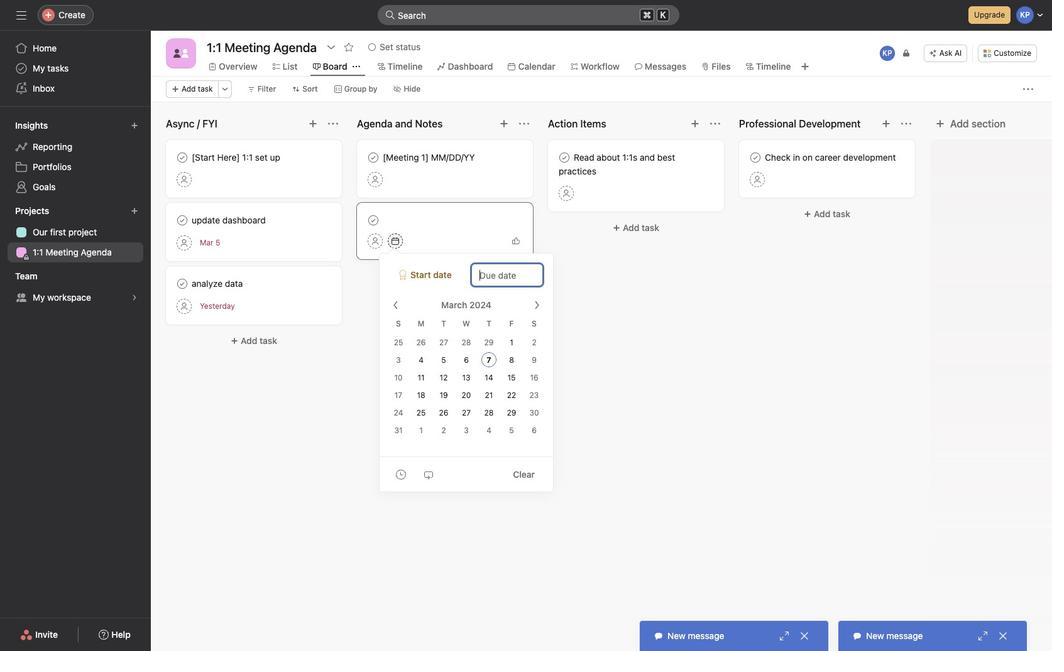 Task type: describe. For each thing, give the bounding box(es) containing it.
mark complete image for professional development
[[748, 150, 763, 165]]

2024
[[470, 300, 492, 311]]

1:1 inside projects element
[[33, 247, 43, 258]]

files
[[712, 61, 731, 72]]

async / fyi
[[166, 118, 217, 130]]

add section
[[951, 118, 1006, 130]]

portfolios
[[33, 162, 71, 172]]

create button
[[38, 5, 94, 25]]

our
[[33, 227, 48, 238]]

dashboard
[[448, 61, 493, 72]]

date
[[433, 270, 452, 280]]

set
[[255, 152, 268, 163]]

and
[[640, 152, 655, 163]]

hide sidebar image
[[16, 10, 26, 20]]

close image
[[998, 632, 1008, 642]]

tab actions image
[[352, 63, 360, 70]]

check
[[765, 152, 791, 163]]

add task image for professional development
[[881, 119, 891, 129]]

mark complete image for update dashboard
[[175, 213, 190, 228]]

sort
[[303, 84, 318, 94]]

projects button
[[13, 202, 61, 220]]

mark complete image for agenda and notes
[[366, 150, 381, 165]]

0 horizontal spatial more actions image
[[221, 86, 229, 93]]

mark complete checkbox for async / fyi
[[175, 150, 190, 165]]

analyze
[[192, 279, 223, 289]]

projects element
[[0, 200, 151, 265]]

tasks
[[47, 63, 69, 74]]

1 vertical spatial 29
[[507, 409, 516, 418]]

0 horizontal spatial 4
[[419, 356, 424, 365]]

inbox link
[[8, 79, 143, 99]]

by
[[369, 84, 377, 94]]

2 s from the left
[[532, 319, 537, 329]]

insights
[[15, 120, 48, 131]]

set status button
[[363, 38, 426, 56]]

global element
[[0, 31, 151, 106]]

[start here] 1:1 set up
[[192, 152, 280, 163]]

add task image for action items
[[690, 119, 700, 129]]

upgrade
[[975, 10, 1005, 19]]

[meeting
[[383, 152, 419, 163]]

ask
[[940, 48, 953, 58]]

⌘
[[643, 9, 651, 20]]

new insights image
[[131, 122, 138, 130]]

mark complete image for async / fyi
[[175, 150, 190, 165]]

/ fyi
[[197, 118, 217, 130]]

next month image
[[532, 301, 542, 311]]

meeting
[[46, 247, 79, 258]]

mark complete checkbox for analyze data
[[175, 277, 190, 292]]

team
[[15, 271, 37, 282]]

1 horizontal spatial 3
[[464, 426, 469, 436]]

files link
[[702, 60, 731, 74]]

24
[[394, 409, 403, 418]]

1 vertical spatial 6
[[532, 426, 537, 436]]

1]
[[421, 152, 429, 163]]

mar 5 button
[[200, 238, 220, 248]]

0 horizontal spatial 2
[[442, 426, 446, 436]]

sort button
[[287, 80, 324, 98]]

up
[[270, 152, 280, 163]]

21
[[485, 391, 493, 400]]

previous month image
[[391, 301, 401, 311]]

[meeting 1] mm/dd/yy
[[383, 152, 475, 163]]

set status
[[380, 41, 421, 52]]

1 horizontal spatial 25
[[417, 409, 426, 418]]

2 timeline from the left
[[756, 61, 791, 72]]

help button
[[91, 624, 139, 647]]

0 vertical spatial 2
[[532, 338, 537, 348]]

start
[[411, 270, 431, 280]]

in
[[793, 152, 800, 163]]

1 timeline from the left
[[388, 61, 423, 72]]

show options image
[[326, 42, 336, 52]]

new message for expand new message 'image' for close image
[[668, 631, 725, 642]]

yesterday
[[200, 302, 235, 311]]

23
[[530, 391, 539, 400]]

14
[[485, 373, 493, 383]]

1 timeline link from the left
[[378, 60, 423, 74]]

here]
[[217, 152, 240, 163]]

our first project link
[[8, 223, 143, 243]]

0 vertical spatial 1
[[510, 338, 513, 348]]

overview
[[219, 61, 258, 72]]

kp button
[[879, 45, 896, 62]]

1 vertical spatial 27
[[462, 409, 471, 418]]

about
[[597, 152, 620, 163]]

mark complete checkbox for [meeting 1] mm/dd/yy
[[366, 150, 381, 165]]

set
[[380, 41, 393, 52]]

invite button
[[12, 624, 66, 647]]

30
[[530, 409, 539, 418]]

m
[[418, 319, 425, 329]]

and notes
[[395, 118, 443, 130]]

customize
[[994, 48, 1032, 58]]

practices
[[559, 166, 597, 177]]

15
[[508, 373, 516, 383]]

1 vertical spatial 26
[[439, 409, 449, 418]]

f
[[510, 319, 514, 329]]

1 horizontal spatial 5
[[442, 356, 446, 365]]

my workspace
[[33, 292, 91, 303]]

best
[[657, 152, 675, 163]]

async
[[166, 118, 194, 130]]

create
[[58, 9, 85, 20]]

career
[[815, 152, 841, 163]]

first
[[50, 227, 66, 238]]

start date
[[411, 270, 452, 280]]

0 horizontal spatial 29
[[484, 338, 494, 348]]

read
[[574, 152, 595, 163]]

0 vertical spatial 28
[[462, 338, 471, 348]]

1 horizontal spatial more actions image
[[1023, 84, 1034, 94]]

Due date text field
[[472, 264, 543, 287]]

7
[[487, 356, 491, 365]]

kp
[[883, 48, 892, 58]]

read about 1:1s and best practices
[[559, 152, 675, 177]]

professional development
[[739, 118, 861, 130]]

close image
[[800, 632, 810, 642]]

mark complete checkbox for update dashboard
[[175, 213, 190, 228]]

messages
[[645, 61, 687, 72]]

0 horizontal spatial 6
[[464, 356, 469, 365]]

0 horizontal spatial 5
[[216, 238, 220, 248]]

0 horizontal spatial 1
[[419, 426, 423, 436]]

invite
[[35, 630, 58, 641]]

hide
[[404, 84, 421, 94]]

reporting
[[33, 141, 72, 152]]

update dashboard
[[192, 215, 266, 226]]

team button
[[13, 268, 49, 285]]

portfolios link
[[8, 157, 143, 177]]

filter
[[258, 84, 276, 94]]

hide button
[[388, 80, 426, 98]]

0 likes. click to like this task image
[[512, 238, 520, 245]]



Task type: vqa. For each thing, say whether or not it's contained in the screenshot.
right '2'
yes



Task type: locate. For each thing, give the bounding box(es) containing it.
2 horizontal spatial mark complete image
[[557, 150, 572, 165]]

action items
[[548, 118, 606, 130]]

add task image
[[499, 119, 509, 129], [690, 119, 700, 129]]

mark complete image for read about 1:1s and best practices
[[557, 150, 572, 165]]

calendar link
[[508, 60, 556, 74]]

new message for expand new message 'image' associated with close icon
[[866, 631, 923, 642]]

0 vertical spatial 4
[[419, 356, 424, 365]]

17
[[395, 391, 402, 400]]

mark complete image
[[175, 150, 190, 165], [366, 150, 381, 165], [748, 150, 763, 165], [175, 277, 190, 292]]

agenda inside '1:1 meeting agenda' link
[[81, 247, 112, 258]]

group by button
[[329, 80, 383, 98]]

1 vertical spatial 1
[[419, 426, 423, 436]]

more section actions image for professional development
[[902, 119, 912, 129]]

agenda and notes
[[357, 118, 443, 130]]

3 down 20
[[464, 426, 469, 436]]

1 add task image from the left
[[499, 119, 509, 129]]

timeline link
[[378, 60, 423, 74], [746, 60, 791, 74]]

5 right mar
[[216, 238, 220, 248]]

0 vertical spatial 6
[[464, 356, 469, 365]]

more section actions image for action items
[[710, 119, 720, 129]]

1 horizontal spatial timeline link
[[746, 60, 791, 74]]

dashboard link
[[438, 60, 493, 74]]

1 horizontal spatial more section actions image
[[710, 119, 720, 129]]

0 vertical spatial 1:1
[[242, 152, 253, 163]]

add task image
[[308, 119, 318, 129], [881, 119, 891, 129]]

0 vertical spatial 5
[[216, 238, 220, 248]]

6
[[464, 356, 469, 365], [532, 426, 537, 436]]

more section actions image
[[519, 119, 529, 129], [902, 119, 912, 129]]

reporting link
[[8, 137, 143, 157]]

1 s from the left
[[396, 319, 401, 329]]

1:1 down our
[[33, 247, 43, 258]]

w
[[463, 319, 470, 329]]

1 t from the left
[[441, 319, 446, 329]]

0 horizontal spatial more section actions image
[[328, 119, 338, 129]]

yesterday button
[[200, 302, 235, 311]]

1 horizontal spatial 27
[[462, 409, 471, 418]]

1 horizontal spatial new message
[[866, 631, 923, 642]]

0 horizontal spatial 1:1
[[33, 247, 43, 258]]

25 up 10
[[394, 338, 403, 348]]

timeline left add tab icon in the right top of the page
[[756, 61, 791, 72]]

1 vertical spatial 4
[[487, 426, 492, 436]]

inbox
[[33, 83, 55, 94]]

add inside button
[[951, 118, 969, 130]]

0 horizontal spatial mark complete image
[[175, 213, 190, 228]]

list
[[283, 61, 298, 72]]

0 vertical spatial 27
[[439, 338, 448, 348]]

agenda down by
[[357, 118, 393, 130]]

my down team dropdown button
[[33, 292, 45, 303]]

on
[[803, 152, 813, 163]]

mark complete checkbox for professional development
[[748, 150, 763, 165]]

2 add task image from the left
[[690, 119, 700, 129]]

1:1 meeting agenda
[[33, 247, 112, 258]]

1 horizontal spatial 1
[[510, 338, 513, 348]]

1
[[510, 338, 513, 348], [419, 426, 423, 436]]

my for my tasks
[[33, 63, 45, 74]]

1 horizontal spatial more section actions image
[[902, 119, 912, 129]]

overview link
[[209, 60, 258, 74]]

1 more section actions image from the left
[[328, 119, 338, 129]]

0 vertical spatial 3
[[396, 356, 401, 365]]

1 horizontal spatial s
[[532, 319, 537, 329]]

9
[[532, 356, 537, 365]]

25 down 18
[[417, 409, 426, 418]]

0 horizontal spatial add task image
[[308, 119, 318, 129]]

27 down 20
[[462, 409, 471, 418]]

messages link
[[635, 60, 687, 74]]

6 down 30
[[532, 426, 537, 436]]

0 horizontal spatial timeline link
[[378, 60, 423, 74]]

0 vertical spatial 26
[[417, 338, 426, 348]]

1 vertical spatial agenda
[[81, 247, 112, 258]]

0 horizontal spatial agenda
[[81, 247, 112, 258]]

1 horizontal spatial agenda
[[357, 118, 393, 130]]

workflow
[[581, 61, 620, 72]]

march 2024 button
[[433, 294, 512, 317]]

customize button
[[978, 45, 1037, 62]]

timeline down status
[[388, 61, 423, 72]]

march
[[441, 300, 467, 311]]

1 horizontal spatial add task image
[[690, 119, 700, 129]]

1 vertical spatial 3
[[464, 426, 469, 436]]

2 add task image from the left
[[881, 119, 891, 129]]

3
[[396, 356, 401, 365], [464, 426, 469, 436]]

28
[[462, 338, 471, 348], [484, 409, 494, 418]]

our first project
[[33, 227, 97, 238]]

more section actions image down files link
[[710, 119, 720, 129]]

expand new message image left close icon
[[978, 632, 988, 642]]

update
[[192, 215, 220, 226]]

mark complete checkbox left the analyze
[[175, 277, 190, 292]]

1 horizontal spatial expand new message image
[[978, 632, 988, 642]]

4 down 21
[[487, 426, 492, 436]]

mar 5
[[200, 238, 220, 248]]

more actions image
[[1023, 84, 1034, 94], [221, 86, 229, 93]]

1:1 left set
[[242, 152, 253, 163]]

26
[[417, 338, 426, 348], [439, 409, 449, 418]]

1 horizontal spatial 4
[[487, 426, 492, 436]]

4 up 11
[[419, 356, 424, 365]]

2 new message from the left
[[866, 631, 923, 642]]

None text field
[[204, 36, 320, 58]]

2 expand new message image from the left
[[978, 632, 988, 642]]

18
[[417, 391, 425, 400]]

add task image for agenda and notes
[[499, 119, 509, 129]]

mark complete image left [meeting
[[366, 150, 381, 165]]

0 horizontal spatial t
[[441, 319, 446, 329]]

0 horizontal spatial add task image
[[499, 119, 509, 129]]

dashboard
[[222, 215, 266, 226]]

0 vertical spatial agenda
[[357, 118, 393, 130]]

s down 'previous month' image
[[396, 319, 401, 329]]

2 more section actions image from the left
[[710, 119, 720, 129]]

28 down w
[[462, 338, 471, 348]]

t
[[441, 319, 446, 329], [487, 319, 492, 329]]

1 horizontal spatial 26
[[439, 409, 449, 418]]

my workspace link
[[8, 288, 143, 308]]

1 horizontal spatial add task image
[[881, 119, 891, 129]]

0 vertical spatial 29
[[484, 338, 494, 348]]

see details, my workspace image
[[131, 294, 138, 302]]

5 up 12
[[442, 356, 446, 365]]

expand new message image left close image
[[780, 632, 790, 642]]

home link
[[8, 38, 143, 58]]

None field
[[378, 5, 680, 25]]

timeline link left add tab icon in the right top of the page
[[746, 60, 791, 74]]

help
[[111, 630, 131, 641]]

projects
[[15, 206, 49, 216]]

1 horizontal spatial t
[[487, 319, 492, 329]]

0 horizontal spatial 3
[[396, 356, 401, 365]]

0 horizontal spatial 25
[[394, 338, 403, 348]]

1 vertical spatial 2
[[442, 426, 446, 436]]

status
[[396, 41, 421, 52]]

ai
[[955, 48, 962, 58]]

workspace
[[47, 292, 91, 303]]

1 horizontal spatial mark complete image
[[366, 213, 381, 228]]

27 up 12
[[439, 338, 448, 348]]

1 horizontal spatial timeline
[[756, 61, 791, 72]]

0 horizontal spatial expand new message image
[[780, 632, 790, 642]]

0 horizontal spatial s
[[396, 319, 401, 329]]

26 down 19
[[439, 409, 449, 418]]

2 timeline link from the left
[[746, 60, 791, 74]]

28 down 21
[[484, 409, 494, 418]]

10
[[394, 373, 403, 383]]

mark complete image left the analyze
[[175, 277, 190, 292]]

1 vertical spatial 5
[[442, 356, 446, 365]]

t down the "2024"
[[487, 319, 492, 329]]

13
[[462, 373, 471, 383]]

mark complete checkbox for action items
[[557, 150, 572, 165]]

Mark complete checkbox
[[175, 150, 190, 165], [557, 150, 572, 165], [748, 150, 763, 165], [366, 213, 381, 228]]

more section actions image
[[328, 119, 338, 129], [710, 119, 720, 129]]

1 more section actions image from the left
[[519, 119, 529, 129]]

29
[[484, 338, 494, 348], [507, 409, 516, 418]]

ask ai
[[940, 48, 962, 58]]

1:1
[[242, 152, 253, 163], [33, 247, 43, 258]]

add task image for async / fyi
[[308, 119, 318, 129]]

new project or portfolio image
[[131, 207, 138, 215]]

teams element
[[0, 265, 151, 311]]

new message
[[668, 631, 725, 642], [866, 631, 923, 642]]

start date button
[[390, 264, 461, 287]]

2 down 19
[[442, 426, 446, 436]]

agenda down project
[[81, 247, 112, 258]]

my tasks link
[[8, 58, 143, 79]]

my inside teams element
[[33, 292, 45, 303]]

section
[[972, 118, 1006, 130]]

1 new message from the left
[[668, 631, 725, 642]]

0 horizontal spatial 27
[[439, 338, 448, 348]]

prominent image
[[385, 10, 395, 20]]

list link
[[273, 60, 298, 74]]

timeline link down set status
[[378, 60, 423, 74]]

1 vertical spatial mark complete checkbox
[[175, 213, 190, 228]]

0 horizontal spatial timeline
[[388, 61, 423, 72]]

development
[[843, 152, 896, 163]]

calendar
[[518, 61, 556, 72]]

1 add task image from the left
[[308, 119, 318, 129]]

mm/dd/yy
[[431, 152, 475, 163]]

0 vertical spatial mark complete checkbox
[[366, 150, 381, 165]]

s
[[396, 319, 401, 329], [532, 319, 537, 329]]

2 vertical spatial 5
[[509, 426, 514, 436]]

5 down 22
[[509, 426, 514, 436]]

20
[[462, 391, 471, 400]]

board link
[[313, 60, 347, 74]]

add tab image
[[800, 62, 810, 72]]

mark complete image
[[557, 150, 572, 165], [175, 213, 190, 228], [366, 213, 381, 228]]

add to starred image
[[344, 42, 354, 52]]

insights element
[[0, 114, 151, 200]]

mark complete checkbox left [meeting
[[366, 150, 381, 165]]

mark complete image left [start
[[175, 150, 190, 165]]

1 expand new message image from the left
[[780, 632, 790, 642]]

1 horizontal spatial 28
[[484, 409, 494, 418]]

1 vertical spatial 1:1
[[33, 247, 43, 258]]

t down "march"
[[441, 319, 446, 329]]

0 vertical spatial 25
[[394, 338, 403, 348]]

2 up 9
[[532, 338, 537, 348]]

0 vertical spatial my
[[33, 63, 45, 74]]

workflow link
[[571, 60, 620, 74]]

2
[[532, 338, 537, 348], [442, 426, 446, 436]]

29 down 22
[[507, 409, 516, 418]]

1 vertical spatial 25
[[417, 409, 426, 418]]

6 up 13
[[464, 356, 469, 365]]

mark complete image left check
[[748, 150, 763, 165]]

upgrade button
[[969, 6, 1011, 24]]

board
[[323, 61, 347, 72]]

data
[[225, 279, 243, 289]]

people image
[[174, 46, 189, 61]]

1 horizontal spatial 2
[[532, 338, 537, 348]]

0 horizontal spatial 28
[[462, 338, 471, 348]]

0 horizontal spatial more section actions image
[[519, 119, 529, 129]]

1:1s
[[623, 152, 638, 163]]

more actions image down 'customize'
[[1023, 84, 1034, 94]]

task
[[198, 84, 213, 94], [833, 209, 851, 219], [642, 223, 660, 233], [451, 270, 468, 281], [260, 336, 277, 346]]

add
[[182, 84, 196, 94], [951, 118, 969, 130], [814, 209, 831, 219], [623, 223, 640, 233], [432, 270, 448, 281], [241, 336, 257, 346]]

more section actions image down group by popup button
[[328, 119, 338, 129]]

1 vertical spatial my
[[33, 292, 45, 303]]

add task image up development
[[881, 119, 891, 129]]

mark complete checkbox left update
[[175, 213, 190, 228]]

more section actions image for async / fyi
[[328, 119, 338, 129]]

add time image
[[396, 470, 406, 480]]

expand new message image for close image
[[780, 632, 790, 642]]

Search tasks, projects, and more text field
[[378, 5, 680, 25]]

Mark complete checkbox
[[366, 150, 381, 165], [175, 213, 190, 228], [175, 277, 190, 292]]

29 up the 7
[[484, 338, 494, 348]]

1 vertical spatial 28
[[484, 409, 494, 418]]

march 2024
[[441, 300, 492, 311]]

analyze data
[[192, 279, 243, 289]]

ask ai button
[[924, 45, 968, 62]]

4
[[419, 356, 424, 365], [487, 426, 492, 436]]

s down next month icon
[[532, 319, 537, 329]]

clear
[[513, 469, 535, 480]]

2 t from the left
[[487, 319, 492, 329]]

0 horizontal spatial 26
[[417, 338, 426, 348]]

set to repeat image
[[424, 470, 434, 480]]

2 more section actions image from the left
[[902, 119, 912, 129]]

add task image down sort
[[308, 119, 318, 129]]

expand new message image
[[780, 632, 790, 642], [978, 632, 988, 642]]

my inside global element
[[33, 63, 45, 74]]

expand new message image for close icon
[[978, 632, 988, 642]]

3 up 10
[[396, 356, 401, 365]]

16
[[530, 373, 539, 383]]

check in on career development
[[765, 152, 896, 163]]

more actions image down overview link
[[221, 86, 229, 93]]

my left tasks
[[33, 63, 45, 74]]

1 up 8
[[510, 338, 513, 348]]

1 horizontal spatial 6
[[532, 426, 537, 436]]

add section button
[[930, 113, 1011, 135]]

11
[[418, 373, 425, 383]]

home
[[33, 43, 57, 53]]

0 horizontal spatial new message
[[668, 631, 725, 642]]

31
[[394, 426, 403, 436]]

my for my workspace
[[33, 292, 45, 303]]

mar
[[200, 238, 214, 248]]

2 vertical spatial mark complete checkbox
[[175, 277, 190, 292]]

2 my from the top
[[33, 292, 45, 303]]

1 horizontal spatial 1:1
[[242, 152, 253, 163]]

1 my from the top
[[33, 63, 45, 74]]

26 down the m
[[417, 338, 426, 348]]

agenda
[[357, 118, 393, 130], [81, 247, 112, 258]]

more section actions image for agenda and notes
[[519, 119, 529, 129]]

1 horizontal spatial 29
[[507, 409, 516, 418]]

2 horizontal spatial 5
[[509, 426, 514, 436]]

1 right 31 on the left of the page
[[419, 426, 423, 436]]



